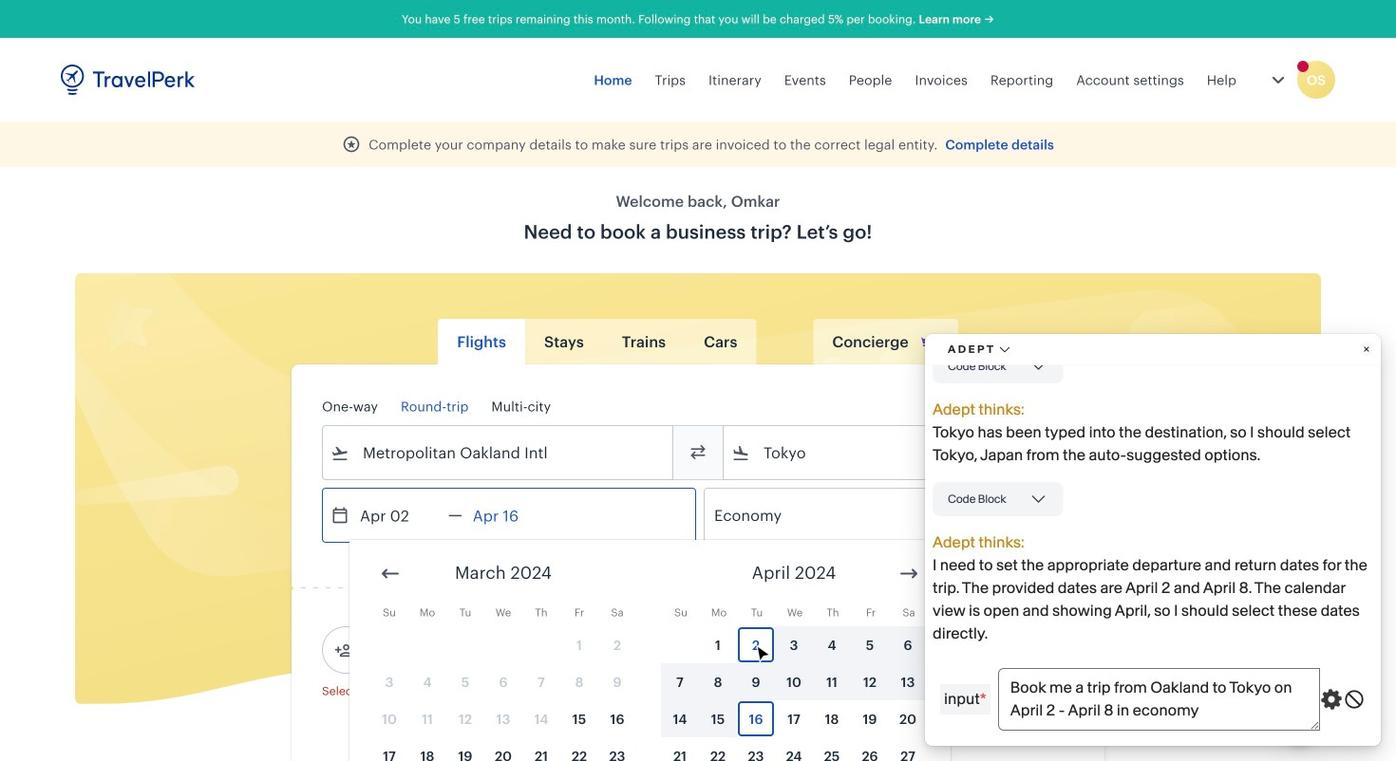Task type: locate. For each thing, give the bounding box(es) containing it.
Depart text field
[[349, 489, 448, 542]]

move forward to switch to the next month. image
[[897, 563, 920, 585]]

From search field
[[349, 438, 648, 468]]

move backward to switch to the previous month. image
[[379, 563, 402, 585]]



Task type: vqa. For each thing, say whether or not it's contained in the screenshot.
Move forward to switch to the next month. image at bottom
yes



Task type: describe. For each thing, give the bounding box(es) containing it.
Return text field
[[462, 489, 561, 542]]

calendar application
[[349, 540, 1396, 762]]

To search field
[[750, 438, 1048, 468]]



